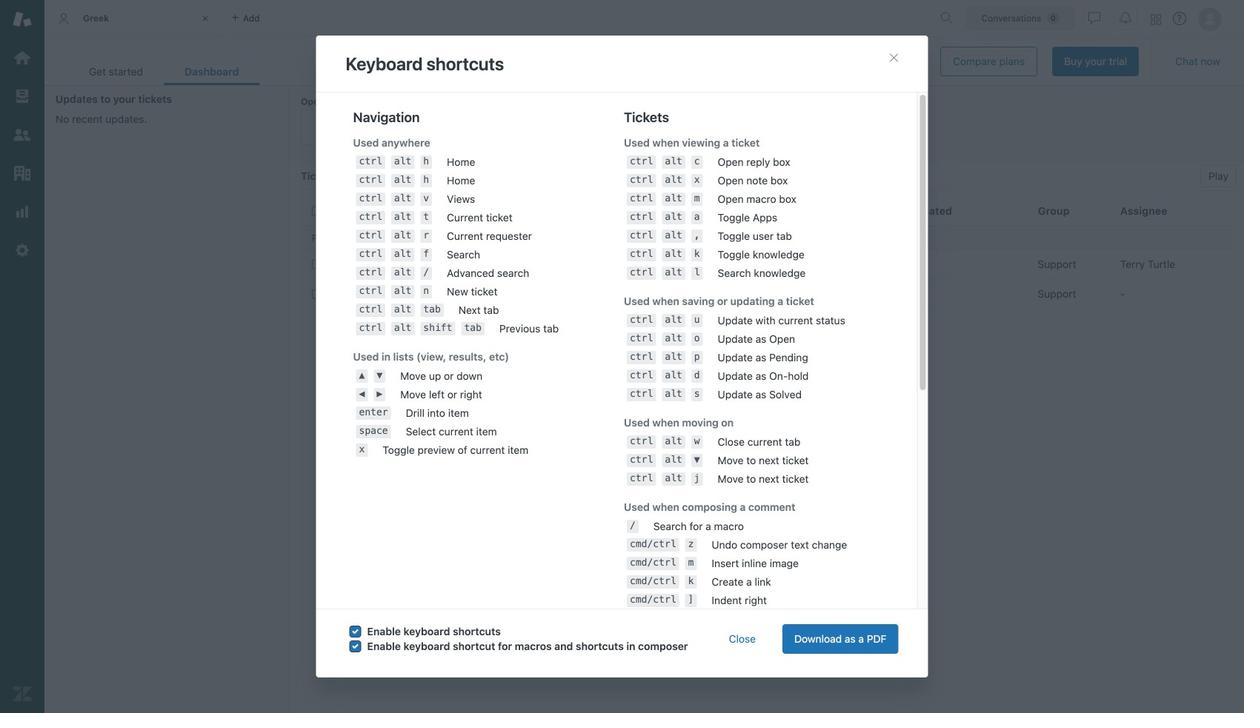 Task type: vqa. For each thing, say whether or not it's contained in the screenshot.
Organizations icon
yes



Task type: locate. For each thing, give the bounding box(es) containing it.
1 horizontal spatial close image
[[888, 52, 900, 64]]

None checkbox
[[312, 289, 322, 299]]

tab
[[44, 0, 222, 37], [68, 58, 164, 85]]

Select All Tickets checkbox
[[312, 206, 322, 216]]

zendesk support image
[[13, 10, 32, 29]]

1 vertical spatial tab
[[68, 58, 164, 85]]

tab list
[[68, 58, 260, 85]]

close image
[[198, 11, 213, 26], [888, 52, 900, 64]]

grid
[[290, 196, 1244, 714]]

organizations image
[[13, 164, 32, 183]]

March 20, 2024 text field
[[859, 57, 928, 67]]

main element
[[0, 0, 44, 714]]

dialog
[[316, 36, 928, 714]]

zendesk products image
[[1151, 14, 1161, 25]]

get started image
[[13, 48, 32, 67]]

0 vertical spatial close image
[[198, 11, 213, 26]]

customers image
[[13, 125, 32, 144]]

None checkbox
[[312, 260, 322, 269]]

0 horizontal spatial close image
[[198, 11, 213, 26]]



Task type: describe. For each thing, give the bounding box(es) containing it.
views image
[[13, 87, 32, 106]]

zendesk image
[[13, 685, 32, 704]]

get help image
[[1173, 12, 1186, 25]]

tabs tab list
[[44, 0, 934, 37]]

reporting image
[[13, 202, 32, 222]]

admin image
[[13, 241, 32, 260]]

0 vertical spatial tab
[[44, 0, 222, 37]]

close image inside tab
[[198, 11, 213, 26]]

1 vertical spatial close image
[[888, 52, 900, 64]]



